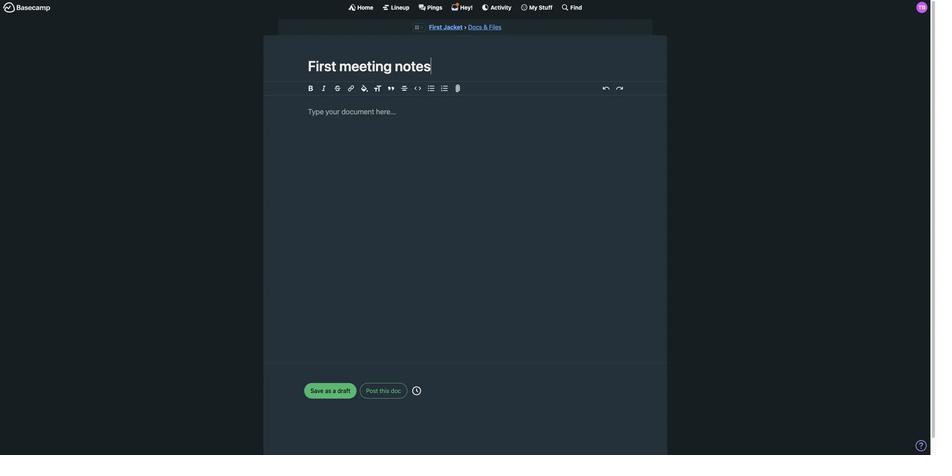 Task type: describe. For each thing, give the bounding box(es) containing it.
switch accounts image
[[3, 2, 50, 13]]

home link
[[349, 4, 374, 11]]

doc
[[391, 387, 401, 394]]

jacket
[[444, 24, 463, 30]]

docs
[[468, 24, 482, 30]]

lineup link
[[382, 4, 410, 11]]

› docs & files
[[464, 24, 502, 30]]

first jacket
[[429, 24, 463, 30]]

my
[[530, 4, 538, 11]]

Type your document here… text field
[[286, 95, 645, 354]]

find button
[[562, 4, 582, 11]]



Task type: locate. For each thing, give the bounding box(es) containing it.
post this doc
[[366, 387, 401, 394]]

my stuff
[[530, 4, 553, 11]]

lineup
[[391, 4, 410, 11]]

hey! button
[[452, 3, 473, 11]]

home
[[358, 4, 374, 11]]

first
[[429, 24, 442, 30]]

post this doc button
[[360, 383, 408, 399]]

files
[[489, 24, 502, 30]]

None submit
[[304, 383, 357, 399]]

this
[[380, 387, 390, 394]]

schedule this to post later image
[[412, 386, 421, 395]]

›
[[464, 24, 467, 30]]

pings button
[[419, 4, 443, 11]]

pings
[[428, 4, 443, 11]]

my stuff button
[[521, 4, 553, 11]]

hey!
[[461, 4, 473, 11]]

main element
[[0, 0, 931, 14]]

activity link
[[482, 4, 512, 11]]

tyler black image
[[917, 2, 928, 13]]

&
[[484, 24, 488, 30]]

activity
[[491, 4, 512, 11]]

stuff
[[539, 4, 553, 11]]

first jacket link
[[429, 24, 463, 30]]

find
[[571, 4, 582, 11]]

Type a title… text field
[[308, 58, 623, 74]]

post
[[366, 387, 378, 394]]

docs & files link
[[468, 24, 502, 30]]



Task type: vqa. For each thing, say whether or not it's contained in the screenshot.
bottommost Android
no



